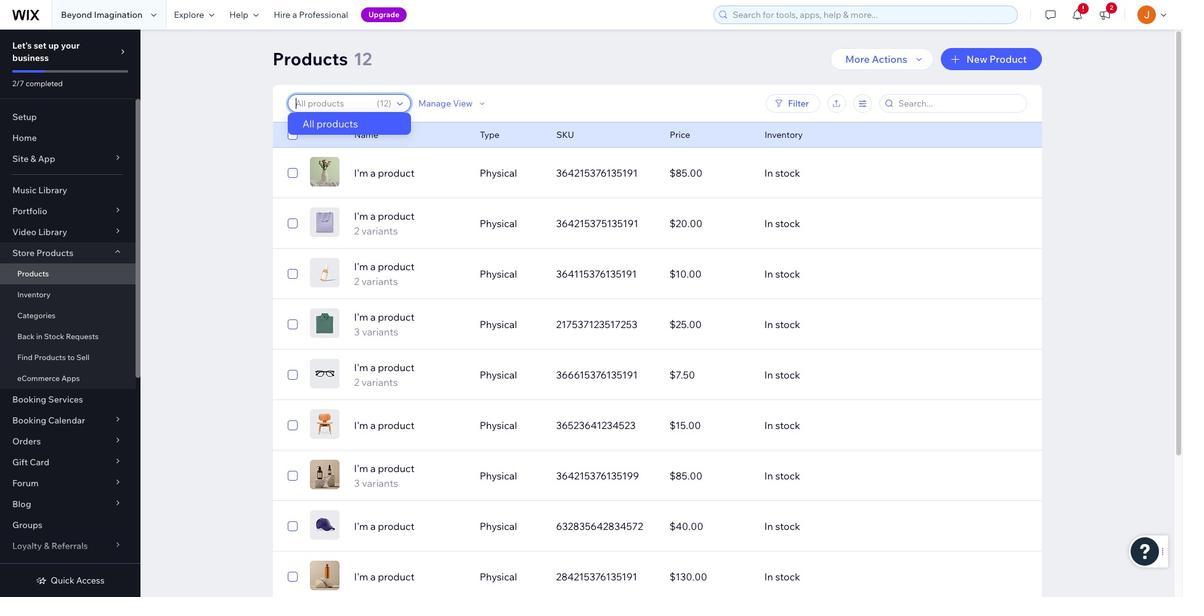Task type: locate. For each thing, give the bounding box(es) containing it.
1 $85.00 from the top
[[670, 167, 702, 179]]

2 physical from the top
[[480, 218, 517, 230]]

1 i'm a product 2 variants from the top
[[354, 210, 415, 237]]

stock for 364115376135191
[[775, 268, 800, 280]]

3 in from the top
[[764, 268, 773, 280]]

7 i'm from the top
[[354, 463, 368, 475]]

8 physical from the top
[[480, 521, 517, 533]]

9 physical from the top
[[480, 571, 517, 584]]

music library link
[[0, 180, 136, 201]]

All products field
[[292, 95, 373, 112]]

filter button
[[766, 94, 820, 113]]

632835642834572
[[556, 521, 643, 533]]

7 in stock link from the top
[[757, 462, 990, 491]]

& inside dropdown button
[[30, 153, 36, 165]]

2 booking from the top
[[12, 415, 46, 426]]

find
[[17, 353, 32, 362]]

3 physical from the top
[[480, 268, 517, 280]]

7 physical link from the top
[[472, 462, 549, 491]]

groups link
[[0, 515, 136, 536]]

1 vertical spatial inventory
[[17, 290, 50, 300]]

4 physical from the top
[[480, 319, 517, 331]]

blog
[[12, 499, 31, 510]]

$85.00 down the price
[[670, 167, 702, 179]]

booking down the ecommerce
[[12, 394, 46, 405]]

3 i'm a product from the top
[[354, 521, 415, 533]]

$15.00 link
[[662, 411, 757, 441]]

3 i'm a product 2 variants from the top
[[354, 362, 415, 389]]

booking up orders
[[12, 415, 46, 426]]

variants for 364115376135191
[[362, 275, 398, 288]]

0 vertical spatial $85.00
[[670, 167, 702, 179]]

2 button
[[1091, 0, 1119, 30]]

point of sale
[[12, 562, 63, 573]]

stock for 364215375135191
[[775, 218, 800, 230]]

1 horizontal spatial &
[[44, 541, 50, 552]]

4 i'm a product from the top
[[354, 571, 415, 584]]

physical link for 364215376135199
[[472, 462, 549, 491]]

1 stock from the top
[[775, 167, 800, 179]]

1 in from the top
[[764, 167, 773, 179]]

in stock for 36523641234523
[[764, 420, 800, 432]]

364215375135191 link
[[549, 209, 662, 238]]

inventory link
[[0, 285, 136, 306]]

orders
[[12, 436, 41, 447]]

0 vertical spatial $85.00 link
[[662, 158, 757, 188]]

3 i'm from the top
[[354, 261, 368, 273]]

8 stock from the top
[[775, 521, 800, 533]]

1 booking from the top
[[12, 394, 46, 405]]

9 in stock from the top
[[764, 571, 800, 584]]

2 physical link from the top
[[472, 209, 549, 238]]

1 in stock link from the top
[[757, 158, 990, 188]]

hire
[[274, 9, 290, 20]]

i'm a product for 284215376135191
[[354, 571, 415, 584]]

9 physical link from the top
[[472, 563, 549, 592]]

7 in from the top
[[764, 470, 773, 483]]

back
[[17, 332, 35, 341]]

products up products link
[[36, 248, 73, 259]]

1 vertical spatial booking
[[12, 415, 46, 426]]

36523641234523
[[556, 420, 636, 432]]

8 in stock from the top
[[764, 521, 800, 533]]

in for 36523641234523
[[764, 420, 773, 432]]

None checkbox
[[287, 368, 297, 383], [287, 418, 297, 433], [287, 469, 297, 484], [287, 520, 297, 534], [287, 570, 297, 585], [287, 368, 297, 383], [287, 418, 297, 433], [287, 469, 297, 484], [287, 520, 297, 534], [287, 570, 297, 585]]

in
[[764, 167, 773, 179], [764, 218, 773, 230], [764, 268, 773, 280], [764, 319, 773, 331], [764, 369, 773, 381], [764, 420, 773, 432], [764, 470, 773, 483], [764, 521, 773, 533], [764, 571, 773, 584]]

1 physical from the top
[[480, 167, 517, 179]]

library for music library
[[38, 185, 67, 196]]

in stock link for 364215375135191
[[757, 209, 990, 238]]

set
[[34, 40, 46, 51]]

9 stock from the top
[[775, 571, 800, 584]]

4 in stock from the top
[[764, 319, 800, 331]]

back in stock requests
[[17, 332, 99, 341]]

7 physical from the top
[[480, 470, 517, 483]]

physical link for 632835642834572
[[472, 512, 549, 542]]

1 $85.00 link from the top
[[662, 158, 757, 188]]

0 vertical spatial 12
[[354, 48, 372, 70]]

music library
[[12, 185, 67, 196]]

in for 284215376135191
[[764, 571, 773, 584]]

$40.00
[[670, 521, 703, 533]]

8 in stock link from the top
[[757, 512, 990, 542]]

2 3 from the top
[[354, 478, 360, 490]]

stock for 364215376135191
[[775, 167, 800, 179]]

$85.00 up $40.00
[[670, 470, 702, 483]]

inventory down filter button
[[764, 129, 803, 141]]

inventory inside inventory link
[[17, 290, 50, 300]]

2 i'm a product 3 variants from the top
[[354, 463, 415, 490]]

0 horizontal spatial &
[[30, 153, 36, 165]]

0 vertical spatial library
[[38, 185, 67, 196]]

ecommerce apps
[[17, 374, 80, 383]]

2 i'm a product 2 variants from the top
[[354, 261, 415, 288]]

1 vertical spatial i'm a product 3 variants
[[354, 463, 415, 490]]

7 product from the top
[[378, 463, 415, 475]]

in stock link for 284215376135191
[[757, 563, 990, 592]]

4 product from the top
[[378, 311, 415, 324]]

ecommerce
[[17, 374, 60, 383]]

variants for 217537123517253
[[362, 326, 398, 338]]

loyalty & referrals
[[12, 541, 88, 552]]

5 physical from the top
[[480, 369, 517, 381]]

0 horizontal spatial 12
[[354, 48, 372, 70]]

364215376135191 link
[[549, 158, 662, 188]]

categories
[[17, 311, 56, 320]]

all products option
[[287, 113, 411, 135]]

products down hire a professional link
[[273, 48, 348, 70]]

2 $85.00 link from the top
[[662, 462, 757, 491]]

1 vertical spatial i'm a product 2 variants
[[354, 261, 415, 288]]

6 in from the top
[[764, 420, 773, 432]]

$25.00
[[670, 319, 702, 331]]

12
[[354, 48, 372, 70], [379, 98, 388, 109]]

3 stock from the top
[[775, 268, 800, 280]]

site & app
[[12, 153, 55, 165]]

products
[[316, 118, 358, 130]]

1 vertical spatial 3
[[354, 478, 360, 490]]

364115376135191
[[556, 268, 637, 280]]

2 in from the top
[[764, 218, 773, 230]]

6 physical from the top
[[480, 420, 517, 432]]

217537123517253 link
[[549, 310, 662, 340]]

$20.00 link
[[662, 209, 757, 238]]

video library button
[[0, 222, 136, 243]]

manage view
[[418, 98, 472, 109]]

i'm a product link for 632835642834572
[[347, 520, 472, 534]]

in for 364115376135191
[[764, 268, 773, 280]]

$130.00
[[670, 571, 707, 584]]

1 i'm a product from the top
[[354, 167, 415, 179]]

12 up all products option
[[379, 98, 388, 109]]

booking inside booking services link
[[12, 394, 46, 405]]

1 vertical spatial $85.00 link
[[662, 462, 757, 491]]

12 down upgrade button
[[354, 48, 372, 70]]

364115376135191 link
[[549, 259, 662, 289]]

point of sale link
[[0, 557, 136, 578]]

& right loyalty
[[44, 541, 50, 552]]

4 i'm from the top
[[354, 311, 368, 324]]

point
[[12, 562, 33, 573]]

$85.00 link down $15.00 link at the bottom right
[[662, 462, 757, 491]]

inventory
[[764, 129, 803, 141], [17, 290, 50, 300]]

variants for 364215375135191
[[362, 225, 398, 237]]

2 vertical spatial i'm a product 2 variants
[[354, 362, 415, 389]]

3 for 217537123517253
[[354, 326, 360, 338]]

physical for 364215376135191
[[480, 167, 517, 179]]

9 in from the top
[[764, 571, 773, 584]]

library for video library
[[38, 227, 67, 238]]

stock for 364215376135199
[[775, 470, 800, 483]]

physical for 364215375135191
[[480, 218, 517, 230]]

in stock link for 364215376135191
[[757, 158, 990, 188]]

$85.00 for 364215376135199
[[670, 470, 702, 483]]

physical link for 364215376135191
[[472, 158, 549, 188]]

i'm a product 2 variants for 366615376135191
[[354, 362, 415, 389]]

6 stock from the top
[[775, 420, 800, 432]]

in stock for 284215376135191
[[764, 571, 800, 584]]

in stock for 364215376135191
[[764, 167, 800, 179]]

in stock for 364215376135199
[[764, 470, 800, 483]]

1 physical link from the top
[[472, 158, 549, 188]]

booking calendar button
[[0, 410, 136, 431]]

products link
[[0, 264, 136, 285]]

2 $85.00 from the top
[[670, 470, 702, 483]]

products down store
[[17, 269, 49, 279]]

groups
[[12, 520, 42, 531]]

manage view button
[[418, 98, 487, 109]]

8 in from the top
[[764, 521, 773, 533]]

6 i'm from the top
[[354, 420, 368, 432]]

$85.00 for 364215376135191
[[670, 167, 702, 179]]

1 i'm from the top
[[354, 167, 368, 179]]

1 3 from the top
[[354, 326, 360, 338]]

6 in stock link from the top
[[757, 411, 990, 441]]

in stock
[[764, 167, 800, 179], [764, 218, 800, 230], [764, 268, 800, 280], [764, 319, 800, 331], [764, 369, 800, 381], [764, 420, 800, 432], [764, 470, 800, 483], [764, 521, 800, 533], [764, 571, 800, 584]]

stock for 217537123517253
[[775, 319, 800, 331]]

physical for 366615376135191
[[480, 369, 517, 381]]

sale
[[46, 562, 63, 573]]

5 in stock from the top
[[764, 369, 800, 381]]

3 in stock from the top
[[764, 268, 800, 280]]

1 library from the top
[[38, 185, 67, 196]]

new product
[[967, 53, 1027, 65]]

3 i'm a product link from the top
[[347, 520, 472, 534]]

0 vertical spatial &
[[30, 153, 36, 165]]

8 physical link from the top
[[472, 512, 549, 542]]

stock
[[44, 332, 64, 341]]

in stock link for 217537123517253
[[757, 310, 990, 340]]

hire a professional
[[274, 9, 348, 20]]

None checkbox
[[287, 128, 297, 142], [287, 166, 297, 181], [287, 216, 297, 231], [287, 267, 297, 282], [287, 317, 297, 332], [287, 128, 297, 142], [287, 166, 297, 181], [287, 216, 297, 231], [287, 267, 297, 282], [287, 317, 297, 332]]

gift card
[[12, 457, 49, 468]]

2 library from the top
[[38, 227, 67, 238]]

products up ecommerce apps
[[34, 353, 66, 362]]

in stock link for 364215376135199
[[757, 462, 990, 491]]

0 vertical spatial 3
[[354, 326, 360, 338]]

7 in stock from the top
[[764, 470, 800, 483]]

in stock link for 364115376135191
[[757, 259, 990, 289]]

0 vertical spatial i'm a product 3 variants
[[354, 311, 415, 338]]

$85.00 link
[[662, 158, 757, 188], [662, 462, 757, 491]]

1 vertical spatial $85.00
[[670, 470, 702, 483]]

physical for 284215376135191
[[480, 571, 517, 584]]

1 horizontal spatial inventory
[[764, 129, 803, 141]]

0 vertical spatial i'm a product 2 variants
[[354, 210, 415, 237]]

quick
[[51, 576, 74, 587]]

business
[[12, 52, 49, 63]]

$130.00 link
[[662, 563, 757, 592]]

portfolio button
[[0, 201, 136, 222]]

366615376135191 link
[[549, 361, 662, 390]]

new product button
[[941, 48, 1042, 70]]

1 i'm a product 3 variants from the top
[[354, 311, 415, 338]]

0 horizontal spatial inventory
[[17, 290, 50, 300]]

1 vertical spatial 12
[[379, 98, 388, 109]]

1 vertical spatial library
[[38, 227, 67, 238]]

physical for 217537123517253
[[480, 319, 517, 331]]

1 horizontal spatial 12
[[379, 98, 388, 109]]

in stock link for 36523641234523
[[757, 411, 990, 441]]

5 stock from the top
[[775, 369, 800, 381]]

stock for 632835642834572
[[775, 521, 800, 533]]

2 stock from the top
[[775, 218, 800, 230]]

in stock for 364215375135191
[[764, 218, 800, 230]]

stock for 36523641234523
[[775, 420, 800, 432]]

4 physical link from the top
[[472, 310, 549, 340]]

4 stock from the top
[[775, 319, 800, 331]]

217537123517253
[[556, 319, 637, 331]]

6 product from the top
[[378, 420, 415, 432]]

2 product from the top
[[378, 210, 415, 222]]

in for 632835642834572
[[764, 521, 773, 533]]

stock for 284215376135191
[[775, 571, 800, 584]]

6 in stock from the top
[[764, 420, 800, 432]]

calendar
[[48, 415, 85, 426]]

type
[[480, 129, 499, 141]]

library up portfolio popup button
[[38, 185, 67, 196]]

imagination
[[94, 9, 143, 20]]

2 i'm a product link from the top
[[347, 418, 472, 433]]

4 in from the top
[[764, 319, 773, 331]]

stock for 366615376135191
[[775, 369, 800, 381]]

0 vertical spatial booking
[[12, 394, 46, 405]]

site & app button
[[0, 149, 136, 169]]

library inside dropdown button
[[38, 227, 67, 238]]

2 in stock link from the top
[[757, 209, 990, 238]]

filter
[[788, 98, 809, 109]]

i'm a product link
[[347, 166, 472, 181], [347, 418, 472, 433], [347, 520, 472, 534], [347, 570, 472, 585]]

a
[[292, 9, 297, 20], [370, 167, 376, 179], [370, 210, 376, 222], [370, 261, 376, 273], [370, 311, 376, 324], [370, 362, 376, 374], [370, 420, 376, 432], [370, 463, 376, 475], [370, 521, 376, 533], [370, 571, 376, 584]]

2 i'm a product from the top
[[354, 420, 415, 432]]

6 physical link from the top
[[472, 411, 549, 441]]

3 in stock link from the top
[[757, 259, 990, 289]]

5 in from the top
[[764, 369, 773, 381]]

beyond
[[61, 9, 92, 20]]

1 vertical spatial &
[[44, 541, 50, 552]]

1 i'm a product link from the top
[[347, 166, 472, 181]]

4 in stock link from the top
[[757, 310, 990, 340]]

& inside popup button
[[44, 541, 50, 552]]

booking inside booking calendar dropdown button
[[12, 415, 46, 426]]

$85.00 link down the price
[[662, 158, 757, 188]]

music
[[12, 185, 36, 196]]

3 physical link from the top
[[472, 259, 549, 289]]

library up store products
[[38, 227, 67, 238]]

inventory up categories
[[17, 290, 50, 300]]

5 in stock link from the top
[[757, 361, 990, 390]]

364215376135199
[[556, 470, 639, 483]]

physical link
[[472, 158, 549, 188], [472, 209, 549, 238], [472, 259, 549, 289], [472, 310, 549, 340], [472, 361, 549, 390], [472, 411, 549, 441], [472, 462, 549, 491], [472, 512, 549, 542], [472, 563, 549, 592]]

ecommerce apps link
[[0, 369, 136, 389]]

i'm a product link for 364215376135191
[[347, 166, 472, 181]]

9 in stock link from the top
[[757, 563, 990, 592]]

7 stock from the top
[[775, 470, 800, 483]]

let's set up your business
[[12, 40, 80, 63]]

2 in stock from the top
[[764, 218, 800, 230]]

& right site
[[30, 153, 36, 165]]

upgrade
[[369, 10, 399, 19]]

1 in stock from the top
[[764, 167, 800, 179]]

physical link for 284215376135191
[[472, 563, 549, 592]]

&
[[30, 153, 36, 165], [44, 541, 50, 552]]

$85.00 link for 364215376135191
[[662, 158, 757, 188]]

4 i'm a product link from the top
[[347, 570, 472, 585]]

5 physical link from the top
[[472, 361, 549, 390]]

variants for 364215376135199
[[362, 478, 398, 490]]



Task type: describe. For each thing, give the bounding box(es) containing it.
& for site
[[30, 153, 36, 165]]

)
[[388, 98, 391, 109]]

sell
[[76, 353, 89, 362]]

to
[[67, 353, 75, 362]]

booking services
[[12, 394, 83, 405]]

$85.00 link for 364215376135199
[[662, 462, 757, 491]]

i'm a product for 36523641234523
[[354, 420, 415, 432]]

video
[[12, 227, 36, 238]]

2 i'm from the top
[[354, 210, 368, 222]]

all products
[[302, 118, 358, 130]]

5 i'm from the top
[[354, 362, 368, 374]]

portfolio
[[12, 206, 47, 217]]

categories link
[[0, 306, 136, 327]]

12 for products 12
[[354, 48, 372, 70]]

$7.50
[[670, 369, 695, 381]]

access
[[76, 576, 105, 587]]

view
[[453, 98, 472, 109]]

home link
[[0, 128, 136, 149]]

$25.00 link
[[662, 310, 757, 340]]

your
[[61, 40, 80, 51]]

2 for 364215375135191
[[354, 225, 359, 237]]

card
[[30, 457, 49, 468]]

in for 366615376135191
[[764, 369, 773, 381]]

setup
[[12, 112, 37, 123]]

in for 364215376135199
[[764, 470, 773, 483]]

quick access
[[51, 576, 105, 587]]

in for 217537123517253
[[764, 319, 773, 331]]

up
[[48, 40, 59, 51]]

$10.00 link
[[662, 259, 757, 289]]

284215376135191 link
[[549, 563, 662, 592]]

3 for 364215376135199
[[354, 478, 360, 490]]

36523641234523 link
[[549, 411, 662, 441]]

632835642834572 link
[[549, 512, 662, 542]]

in stock link for 632835642834572
[[757, 512, 990, 542]]

5 product from the top
[[378, 362, 415, 374]]

forum button
[[0, 473, 136, 494]]

i'm a product 2 variants for 364115376135191
[[354, 261, 415, 288]]

& for loyalty
[[44, 541, 50, 552]]

app
[[38, 153, 55, 165]]

store products
[[12, 248, 73, 259]]

forum
[[12, 478, 39, 489]]

2 inside button
[[1110, 4, 1113, 12]]

find products to sell link
[[0, 348, 136, 369]]

9 product from the top
[[378, 571, 415, 584]]

9 i'm from the top
[[354, 571, 368, 584]]

variants for 366615376135191
[[362, 377, 398, 389]]

2/7
[[12, 79, 24, 88]]

products inside popup button
[[36, 248, 73, 259]]

physical for 36523641234523
[[480, 420, 517, 432]]

price
[[670, 129, 690, 141]]

booking for booking calendar
[[12, 415, 46, 426]]

back in stock requests link
[[0, 327, 136, 348]]

364215376135199 link
[[549, 462, 662, 491]]

requests
[[66, 332, 99, 341]]

3 product from the top
[[378, 261, 415, 273]]

sku
[[556, 129, 574, 141]]

364215376135191
[[556, 167, 638, 179]]

$40.00 link
[[662, 512, 757, 542]]

physical link for 217537123517253
[[472, 310, 549, 340]]

in stock link for 366615376135191
[[757, 361, 990, 390]]

setup link
[[0, 107, 136, 128]]

Search... field
[[894, 95, 1023, 112]]

364215375135191
[[556, 218, 638, 230]]

gift
[[12, 457, 28, 468]]

in stock for 364115376135191
[[764, 268, 800, 280]]

services
[[48, 394, 83, 405]]

12 for ( 12 )
[[379, 98, 388, 109]]

more actions
[[846, 53, 907, 65]]

physical link for 364215375135191
[[472, 209, 549, 238]]

store
[[12, 248, 35, 259]]

find products to sell
[[17, 353, 89, 362]]

in for 364215376135191
[[764, 167, 773, 179]]

loyalty & referrals button
[[0, 536, 136, 557]]

quick access button
[[36, 576, 105, 587]]

actions
[[872, 53, 907, 65]]

upgrade button
[[361, 7, 407, 22]]

(
[[377, 98, 379, 109]]

store products button
[[0, 243, 136, 264]]

name
[[354, 129, 378, 141]]

apps
[[61, 374, 80, 383]]

$7.50 link
[[662, 361, 757, 390]]

help
[[229, 9, 248, 20]]

i'm a product for 364215376135191
[[354, 167, 415, 179]]

in stock for 217537123517253
[[764, 319, 800, 331]]

booking for booking services
[[12, 394, 46, 405]]

i'm a product link for 284215376135191
[[347, 570, 472, 585]]

home
[[12, 132, 37, 144]]

sidebar element
[[0, 30, 141, 598]]

help button
[[222, 0, 266, 30]]

i'm a product 3 variants for 364215376135199
[[354, 463, 415, 490]]

2 for 364115376135191
[[354, 275, 359, 288]]

8 i'm from the top
[[354, 521, 368, 533]]

in stock for 632835642834572
[[764, 521, 800, 533]]

professional
[[299, 9, 348, 20]]

a inside hire a professional link
[[292, 9, 297, 20]]

i'm a product 3 variants for 217537123517253
[[354, 311, 415, 338]]

0 vertical spatial inventory
[[764, 129, 803, 141]]

Search for tools, apps, help & more... field
[[729, 6, 1014, 23]]

physical for 364115376135191
[[480, 268, 517, 280]]

1 product from the top
[[378, 167, 415, 179]]

i'm a product 2 variants for 364215375135191
[[354, 210, 415, 237]]

2 for 366615376135191
[[354, 377, 359, 389]]

booking services link
[[0, 389, 136, 410]]

284215376135191
[[556, 571, 637, 584]]

physical link for 364115376135191
[[472, 259, 549, 289]]

more
[[846, 53, 870, 65]]

physical link for 36523641234523
[[472, 411, 549, 441]]

8 product from the top
[[378, 521, 415, 533]]

in for 364215375135191
[[764, 218, 773, 230]]

physical for 632835642834572
[[480, 521, 517, 533]]

in stock for 366615376135191
[[764, 369, 800, 381]]

product
[[990, 53, 1027, 65]]

( 12 )
[[377, 98, 391, 109]]

in
[[36, 332, 42, 341]]

physical link for 366615376135191
[[472, 361, 549, 390]]

physical for 364215376135199
[[480, 470, 517, 483]]

$10.00
[[670, 268, 702, 280]]

beyond imagination
[[61, 9, 143, 20]]

gift card button
[[0, 452, 136, 473]]

i'm a product link for 36523641234523
[[347, 418, 472, 433]]

products inside "link"
[[34, 353, 66, 362]]

$20.00
[[670, 218, 702, 230]]

i'm a product for 632835642834572
[[354, 521, 415, 533]]



Task type: vqa. For each thing, say whether or not it's contained in the screenshot.
In stock associated with 366615376135191
yes



